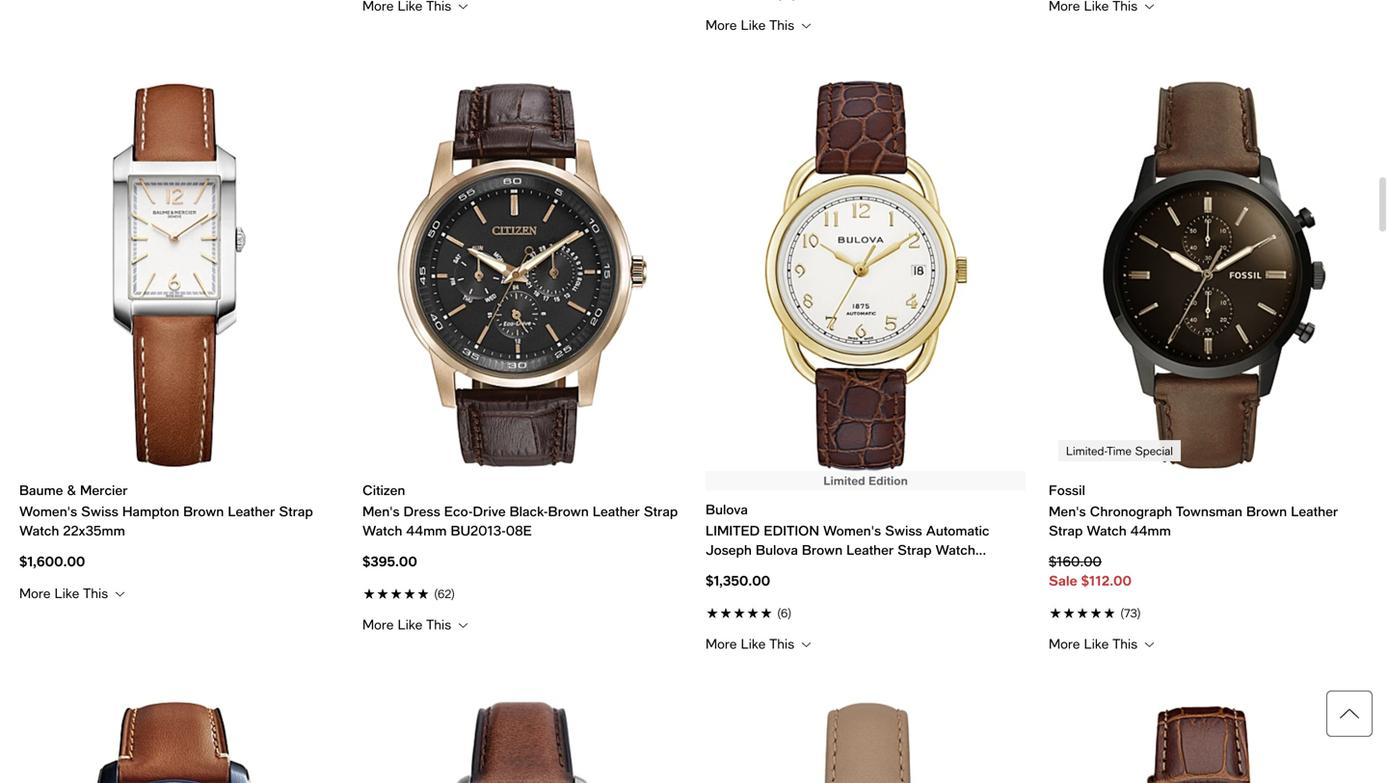 Task type: vqa. For each thing, say whether or not it's contained in the screenshot.
the Shopping bag has 0 items image at the top right of page
no



Task type: locate. For each thing, give the bounding box(es) containing it.
fossil men's chronograph townsman brown leather strap watch 44mm
[[1049, 482, 1339, 539]]

44mm inside citizen men's dress eco-drive black-brown leather strap watch 44mm bu2013-08e
[[406, 523, 447, 539]]

watch down chronograph
[[1087, 523, 1127, 539]]

eco-
[[444, 504, 473, 520]]

0 vertical spatial bulova
[[706, 502, 748, 518]]

bulova limited edition women's swiss automatic joseph bulova brown leather strap watch 34.5mm $1,350.00
[[706, 502, 990, 589]]

limited edition women's swiss automatic joseph bulova brown leather strap watch 34.5mm group
[[706, 80, 1026, 653]]

brown right the drive
[[548, 504, 589, 520]]

swiss for 22x35mm
[[81, 504, 118, 520]]

strap
[[279, 504, 313, 520], [644, 504, 678, 520], [1049, 523, 1083, 539], [898, 542, 932, 558]]

1 horizontal spatial swiss
[[885, 523, 922, 539]]

men's inside 'fossil men's chronograph townsman brown leather strap watch 44mm'
[[1049, 504, 1086, 520]]

townsman
[[1176, 504, 1243, 520]]

women's inside baume & mercier women's swiss hampton brown leather strap watch 22x35mm
[[19, 504, 77, 520]]

swiss inside baume & mercier women's swiss hampton brown leather strap watch 22x35mm
[[81, 504, 118, 520]]

this inside men's chronograph townsman brown leather strap watch 44mm group
[[1113, 636, 1138, 652]]

0 horizontal spatial men's
[[363, 504, 400, 520]]

4.8387 out of 5 rating with 62 reviews image
[[363, 583, 683, 603]]

like inside men's dress eco-drive black-brown leather strap watch 44mm bu2013-08e group
[[398, 617, 423, 633]]

edition
[[764, 523, 820, 539]]

strap inside baume & mercier women's swiss hampton brown leather strap watch 22x35mm
[[279, 504, 313, 520]]

more like this for men's chronograph townsman brown leather strap watch 44mm
[[1049, 636, 1142, 652]]

1 horizontal spatial bulova
[[756, 542, 798, 558]]

men's for men's chronograph townsman brown leather strap watch 44mm
[[1049, 504, 1086, 520]]

0 vertical spatial women's
[[19, 504, 77, 520]]

swiss inside bulova limited edition women's swiss automatic joseph bulova brown leather strap watch 34.5mm $1,350.00
[[885, 523, 922, 539]]

brown inside citizen men's dress eco-drive black-brown leather strap watch 44mm bu2013-08e
[[548, 504, 589, 520]]

0 horizontal spatial 44mm
[[406, 523, 447, 539]]

mercier
[[80, 482, 128, 498]]

$160.00
[[1049, 554, 1102, 570]]

bu2013-
[[451, 523, 506, 539]]

2 44mm from the left
[[1131, 523, 1171, 539]]

2 men's from the left
[[1049, 504, 1086, 520]]

brown right hampton
[[183, 504, 224, 520]]

more for limited edition women's swiss automatic joseph bulova brown leather strap watch 34.5mm
[[706, 636, 737, 652]]

(6)
[[777, 607, 792, 620]]

1 horizontal spatial women's
[[823, 523, 881, 539]]

swiss for strap
[[885, 523, 922, 539]]

leather
[[228, 504, 275, 520], [593, 504, 640, 520], [1291, 504, 1339, 520], [847, 542, 894, 558]]

men's down citizen
[[363, 504, 400, 520]]

strap inside bulova limited edition women's swiss automatic joseph bulova brown leather strap watch 34.5mm $1,350.00
[[898, 542, 932, 558]]

men's inside citizen men's dress eco-drive black-brown leather strap watch 44mm bu2013-08e
[[363, 504, 400, 520]]

women's down baume
[[19, 504, 77, 520]]

sale
[[1049, 573, 1078, 589]]

like for limited edition women's swiss automatic joseph bulova brown leather strap watch 34.5mm
[[741, 636, 766, 652]]

44mm
[[406, 523, 447, 539], [1131, 523, 1171, 539]]

0 horizontal spatial swiss
[[81, 504, 118, 520]]

more like this inside men's chronograph townsman brown leather strap watch 44mm group
[[1049, 636, 1142, 652]]

44mm down dress
[[406, 523, 447, 539]]

more inside men's dress eco-drive black-brown leather strap watch 44mm bu2013-08e group
[[363, 617, 394, 633]]

watch
[[19, 523, 59, 539], [363, 523, 402, 539], [1087, 523, 1127, 539], [936, 542, 976, 558]]

1 44mm from the left
[[406, 523, 447, 539]]

watch up $1,600.00
[[19, 523, 59, 539]]

men's dress eco-drive black-brown leather strap watch 44mm bu2013-08e group
[[363, 80, 683, 634]]

bulova up limited
[[706, 502, 748, 518]]

4.5385 out of 5 rating with 13 reviews image
[[706, 0, 1026, 3]]

more like this
[[706, 17, 799, 33], [19, 586, 112, 602], [363, 617, 455, 633], [706, 636, 799, 652], [1049, 636, 1142, 652]]

34.5mm
[[706, 562, 758, 577]]

men's down fossil
[[1049, 504, 1086, 520]]

strap inside 'fossil men's chronograph townsman brown leather strap watch 44mm'
[[1049, 523, 1083, 539]]

more
[[706, 17, 737, 33], [19, 586, 51, 602], [363, 617, 394, 633], [706, 636, 737, 652], [1049, 636, 1080, 652]]

more inside women's swiss hampton brown leather strap watch 22x35mm group
[[19, 586, 51, 602]]

watch down "automatic"
[[936, 542, 976, 558]]

this inside women's swiss hampton brown leather strap watch 22x35mm group
[[83, 586, 108, 602]]

1 vertical spatial women's
[[823, 523, 881, 539]]

brown down "edition"
[[802, 542, 843, 558]]

1 horizontal spatial 44mm
[[1131, 523, 1171, 539]]

(62)
[[434, 588, 455, 601]]

this
[[770, 17, 795, 33], [83, 586, 108, 602], [426, 617, 451, 633], [770, 636, 795, 652], [1113, 636, 1138, 652]]

brown
[[183, 504, 224, 520], [548, 504, 589, 520], [1247, 504, 1287, 520], [802, 542, 843, 558]]

0 vertical spatial swiss
[[81, 504, 118, 520]]

22x35mm
[[63, 523, 125, 539]]

$160.00 sale $112.00
[[1049, 554, 1132, 589]]

edition
[[869, 474, 908, 488]]

drive
[[473, 504, 506, 520]]

this inside men's dress eco-drive black-brown leather strap watch 44mm bu2013-08e group
[[426, 617, 451, 633]]

watch up $395.00
[[363, 523, 402, 539]]

men's
[[363, 504, 400, 520], [1049, 504, 1086, 520]]

this down (6)
[[770, 636, 795, 652]]

more like this inside men's dress eco-drive black-brown leather strap watch 44mm bu2013-08e group
[[363, 617, 455, 633]]

this down (73)
[[1113, 636, 1138, 652]]

1 men's from the left
[[363, 504, 400, 520]]

more inside the limited edition women's swiss automatic joseph bulova brown leather strap watch 34.5mm group
[[706, 636, 737, 652]]

this for limited edition women's swiss automatic joseph bulova brown leather strap watch 34.5mm
[[770, 636, 795, 652]]

watch inside 'fossil men's chronograph townsman brown leather strap watch 44mm'
[[1087, 523, 1127, 539]]

leather inside bulova limited edition women's swiss automatic joseph bulova brown leather strap watch 34.5mm $1,350.00
[[847, 542, 894, 558]]

1 horizontal spatial men's
[[1049, 504, 1086, 520]]

men's chronograph townsman brown leather strap watch 44mm group
[[1049, 80, 1369, 653]]

bulova
[[706, 502, 748, 518], [756, 542, 798, 558]]

1 vertical spatial swiss
[[885, 523, 922, 539]]

more inside men's chronograph townsman brown leather strap watch 44mm group
[[1049, 636, 1080, 652]]

chronograph
[[1090, 504, 1173, 520]]

this down $1,600.00
[[83, 586, 108, 602]]

this down (62)
[[426, 617, 451, 633]]

swiss down edition at the bottom right of page
[[885, 523, 922, 539]]

0 horizontal spatial women's
[[19, 504, 77, 520]]

brown inside bulova limited edition women's swiss automatic joseph bulova brown leather strap watch 34.5mm $1,350.00
[[802, 542, 843, 558]]

more like this inside the limited edition women's swiss automatic joseph bulova brown leather strap watch 34.5mm group
[[706, 636, 799, 652]]

swiss
[[81, 504, 118, 520], [885, 523, 922, 539]]

this inside the limited edition women's swiss automatic joseph bulova brown leather strap watch 34.5mm group
[[770, 636, 795, 652]]

swiss up 22x35mm
[[81, 504, 118, 520]]

women's
[[19, 504, 77, 520], [823, 523, 881, 539]]

men's solar essentials brown leather strap watch 40mm image
[[1049, 699, 1369, 784]]

like inside the limited edition women's swiss automatic joseph bulova brown leather strap watch 34.5mm group
[[741, 636, 766, 652]]

women's for watch
[[19, 504, 77, 520]]

women's down limited
[[823, 523, 881, 539]]

fossil
[[1049, 482, 1086, 498]]

joseph
[[706, 542, 752, 558]]

like
[[741, 17, 766, 33], [55, 586, 79, 602], [398, 617, 423, 633], [741, 636, 766, 652], [1084, 636, 1109, 652]]

men's chronograph grant light brown leather strap watch 44mm group
[[19, 699, 339, 784]]

this down 4.5385 out of 5 rating with 13 reviews image on the top
[[770, 17, 795, 33]]

like inside men's chronograph townsman brown leather strap watch 44mm group
[[1084, 636, 1109, 652]]

hampton
[[122, 504, 179, 520]]

bulova down "edition"
[[756, 542, 798, 558]]

watch inside baume & mercier women's swiss hampton brown leather strap watch 22x35mm
[[19, 523, 59, 539]]

watch inside citizen men's dress eco-drive black-brown leather strap watch 44mm bu2013-08e
[[363, 523, 402, 539]]

women's inside bulova limited edition women's swiss automatic joseph bulova brown leather strap watch 34.5mm $1,350.00
[[823, 523, 881, 539]]

44mm down chronograph
[[1131, 523, 1171, 539]]

brown right townsman
[[1247, 504, 1287, 520]]

like for men's dress eco-drive black-brown leather strap watch 44mm bu2013-08e
[[398, 617, 423, 633]]

limited
[[824, 474, 866, 488]]

leather inside baume & mercier women's swiss hampton brown leather strap watch 22x35mm
[[228, 504, 275, 520]]

limited
[[706, 523, 760, 539]]



Task type: describe. For each thing, give the bounding box(es) containing it.
women's corey three-hand camel leather watch 38mm group
[[706, 699, 1026, 784]]

like inside women's swiss hampton brown leather strap watch 22x35mm group
[[55, 586, 79, 602]]

this for men's chronograph townsman brown leather strap watch 44mm
[[1113, 636, 1138, 652]]

baume
[[19, 482, 63, 498]]

automatic
[[926, 523, 990, 539]]

men's chronograph grant light brown leather strap watch 44mm image
[[19, 699, 339, 784]]

brown inside baume & mercier women's swiss hampton brown leather strap watch 22x35mm
[[183, 504, 224, 520]]

$1,600.00
[[19, 554, 85, 570]]

dress
[[404, 504, 440, 520]]

more like this for limited edition women's swiss automatic joseph bulova brown leather strap watch 34.5mm
[[706, 636, 799, 652]]

black-
[[510, 504, 548, 520]]

strap inside citizen men's dress eco-drive black-brown leather strap watch 44mm bu2013-08e
[[644, 504, 678, 520]]

like for men's chronograph townsman brown leather strap watch 44mm
[[1084, 636, 1109, 652]]

08e
[[506, 523, 532, 539]]

0 horizontal spatial bulova
[[706, 502, 748, 518]]

more like this inside women's swiss hampton brown leather strap watch 22x35mm group
[[19, 586, 112, 602]]

men's solar essentials brown leather strap watch 40mm group
[[1049, 699, 1369, 784]]

4.8356 out of 5 rating with 73 reviews image
[[1049, 603, 1369, 622]]

more for men's chronograph townsman brown leather strap watch 44mm
[[1049, 636, 1080, 652]]

scroll to top image
[[1327, 691, 1373, 738]]

this for men's dress eco-drive black-brown leather strap watch 44mm bu2013-08e
[[426, 617, 451, 633]]

women's for leather
[[823, 523, 881, 539]]

women's swiss hampton brown leather strap watch 22x35mm group
[[19, 80, 339, 603]]

leather inside citizen men's dress eco-drive black-brown leather strap watch 44mm bu2013-08e
[[593, 504, 640, 520]]

men's for men's dress eco-drive black-brown leather strap watch 44mm bu2013-08e
[[363, 504, 400, 520]]

citizen men's dress eco-drive black-brown leather strap watch 44mm bu2013-08e
[[363, 482, 678, 539]]

citizen
[[363, 482, 405, 498]]

watch inside bulova limited edition women's swiss automatic joseph bulova brown leather strap watch 34.5mm $1,350.00
[[936, 542, 976, 558]]

5 out of 5 rating with 6 reviews image
[[706, 603, 1026, 622]]

$1,350.00
[[706, 573, 771, 589]]

(73)
[[1121, 607, 1141, 620]]

44mm inside 'fossil men's chronograph townsman brown leather strap watch 44mm'
[[1131, 523, 1171, 539]]

men's heritage automatic brown leather watch 43mm image
[[363, 699, 683, 784]]

baume & mercier women's swiss hampton brown leather strap watch 22x35mm
[[19, 482, 313, 539]]

more for men's dress eco-drive black-brown leather strap watch 44mm bu2013-08e
[[363, 617, 394, 633]]

brown inside 'fossil men's chronograph townsman brown leather strap watch 44mm'
[[1247, 504, 1287, 520]]

more like this for men's dress eco-drive black-brown leather strap watch 44mm bu2013-08e
[[363, 617, 455, 633]]

limited edition
[[824, 474, 908, 488]]

women's corey three-hand camel leather watch 38mm image
[[706, 699, 1026, 784]]

leather inside 'fossil men's chronograph townsman brown leather strap watch 44mm'
[[1291, 504, 1339, 520]]

&
[[67, 482, 76, 498]]

men's heritage automatic brown leather watch 43mm group
[[363, 699, 683, 784]]

$395.00
[[363, 554, 417, 570]]

$112.00
[[1082, 573, 1132, 589]]

1 vertical spatial bulova
[[756, 542, 798, 558]]



